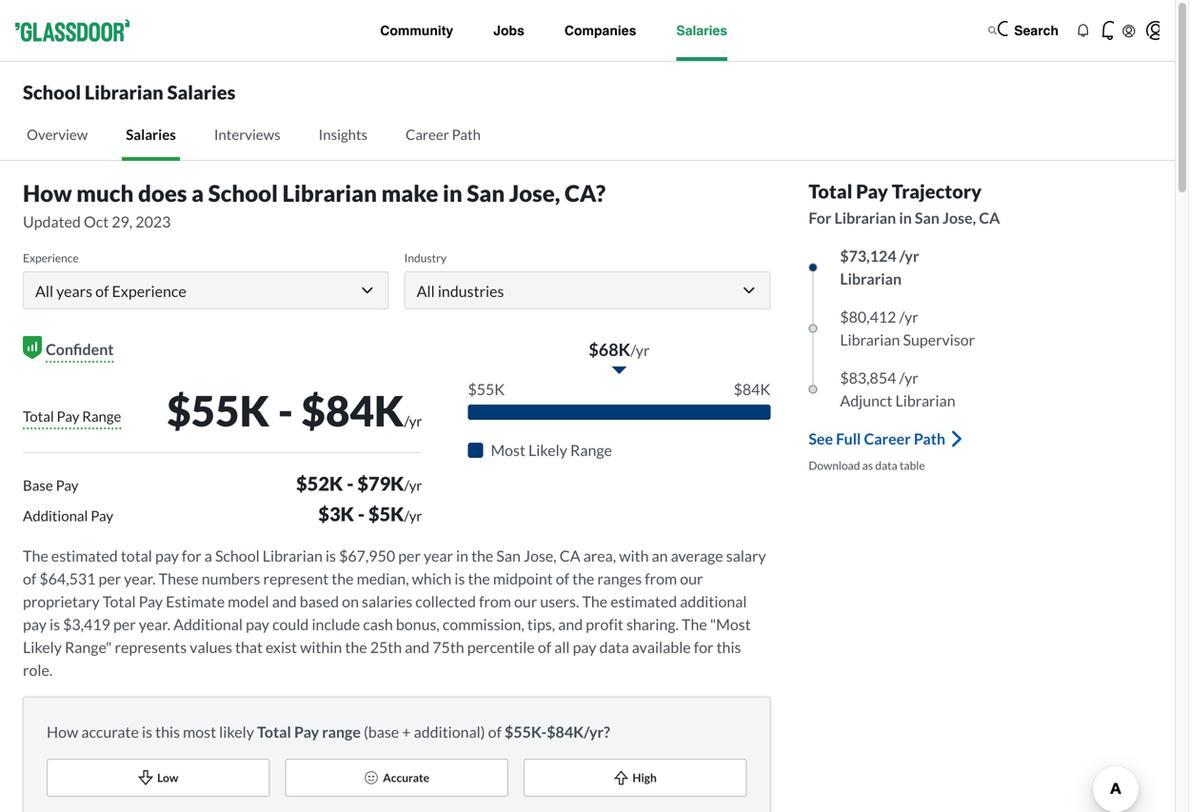 Task type: locate. For each thing, give the bounding box(es) containing it.
$3k - $5k / yr
[[318, 503, 422, 526]]

librarian right adjunct in the right of the page
[[895, 391, 956, 410]]

range
[[82, 407, 121, 425], [570, 441, 612, 459]]

year
[[424, 546, 453, 565]]

$55k - $84k / yr
[[167, 385, 422, 436]]

1 horizontal spatial ca
[[979, 209, 1000, 227]]

total up for
[[809, 180, 852, 203]]

make
[[381, 179, 438, 207]]

and up 'could'
[[272, 592, 297, 611]]

experience down 2023
[[112, 282, 186, 300]]

a up numbers
[[204, 546, 212, 565]]

pay up $73,124
[[856, 180, 888, 203]]

how for accurate
[[47, 723, 78, 741]]

2 horizontal spatial the
[[682, 615, 707, 634]]

0 horizontal spatial additional
[[23, 507, 88, 524]]

0 horizontal spatial career
[[406, 126, 449, 143]]

1 vertical spatial range
[[570, 441, 612, 459]]

low button
[[47, 759, 270, 797]]

for up the these on the left of the page
[[182, 546, 202, 565]]

jose, up midpoint
[[524, 546, 557, 565]]

(base
[[364, 723, 399, 741]]

with
[[619, 546, 649, 565]]

0 vertical spatial ca
[[979, 209, 1000, 227]]

from
[[645, 569, 677, 588], [479, 592, 511, 611]]

see
[[809, 429, 833, 448]]

is
[[326, 546, 336, 565], [454, 569, 465, 588], [49, 615, 60, 634], [142, 723, 152, 741]]

is right accurate
[[142, 723, 152, 741]]

supervisor
[[903, 330, 975, 349]]

this down "most
[[717, 638, 741, 656]]

1 horizontal spatial -
[[347, 472, 354, 495]]

range right most
[[570, 441, 612, 459]]

1 horizontal spatial additional
[[173, 615, 243, 634]]

for down "most
[[694, 638, 714, 656]]

in inside total pay trajectory for  librarian in san jose, ca
[[899, 209, 912, 227]]

jose, left ca? at the top of the page
[[509, 179, 560, 207]]

and down bonus,
[[405, 638, 430, 656]]

0 vertical spatial jose,
[[509, 179, 560, 207]]

librarian down $73,124
[[840, 269, 902, 288]]

ca left area,
[[560, 546, 580, 565]]

see full career path
[[809, 429, 946, 448]]

2 all from the left
[[417, 282, 435, 300]]

/ inside $55k - $84k / yr
[[404, 412, 409, 429]]

yr up librarian supervisor link at the right of the page
[[905, 308, 918, 326]]

lottie animation container image
[[1114, 8, 1144, 53], [988, 21, 997, 40], [988, 21, 997, 40]]

$84k
[[734, 380, 771, 398], [301, 385, 404, 436]]

ca inside total pay trajectory for  librarian in san jose, ca
[[979, 209, 1000, 227]]

lottie animation container image
[[1068, 8, 1098, 53], [1068, 8, 1098, 53], [1114, 8, 1144, 53]]

in
[[443, 179, 463, 207], [899, 209, 912, 227], [456, 546, 468, 565]]

accurate
[[81, 723, 139, 741]]

insights link
[[315, 108, 371, 161]]

salaries
[[676, 23, 727, 38], [167, 81, 236, 104], [126, 126, 176, 143]]

total up base on the left
[[23, 407, 54, 425]]

yr up the $52k - $79k / yr
[[409, 412, 422, 429]]

the
[[471, 546, 493, 565], [332, 569, 354, 588], [468, 569, 490, 588], [572, 569, 594, 588], [345, 638, 367, 656]]

0 vertical spatial salaries
[[676, 23, 727, 38]]

school up numbers
[[215, 546, 260, 565]]

pay down 'confident' at left top
[[57, 407, 79, 425]]

san
[[467, 179, 505, 207], [915, 209, 940, 227], [496, 546, 521, 565]]

1 vertical spatial in
[[899, 209, 912, 227]]

0 vertical spatial how
[[23, 179, 72, 207]]

2 horizontal spatial -
[[358, 503, 365, 526]]

1 horizontal spatial estimated
[[611, 592, 677, 611]]

of up the users.
[[556, 569, 569, 588]]

total up $3,419
[[103, 592, 136, 611]]

1 horizontal spatial the
[[582, 592, 608, 611]]

1 vertical spatial experience
[[112, 282, 186, 300]]

the estimated total pay for a school librarian is $67,950 per year in the san jose, ca area, with an average salary of $64,531 per year. these numbers represent the median, which is the midpoint of the ranges from our proprietary total pay estimate model and based on salaries collected from our users. the estimated additional pay is $3,419 per year. additional pay could include cash bonus, commission, tips, and profit sharing. the "most likely range" represents values that exist within the 25th and 75th percentile of all pay data available for this role.
[[23, 546, 766, 679]]

yr right $5k
[[409, 507, 422, 524]]

0 horizontal spatial likely
[[23, 638, 62, 656]]

companies
[[564, 23, 636, 38]]

1 vertical spatial how
[[47, 723, 78, 741]]

additional up values
[[173, 615, 243, 634]]

likely up role.
[[23, 638, 62, 656]]

0 vertical spatial career
[[406, 126, 449, 143]]

0 vertical spatial -
[[278, 385, 293, 436]]

- for $52k
[[347, 472, 354, 495]]

0 vertical spatial additional
[[23, 507, 88, 524]]

in right year
[[456, 546, 468, 565]]

data
[[875, 458, 898, 472], [599, 638, 629, 656]]

1 vertical spatial for
[[694, 638, 714, 656]]

pay up $64,531
[[91, 507, 113, 524]]

-
[[278, 385, 293, 436], [347, 472, 354, 495], [358, 503, 365, 526]]

career up make
[[406, 126, 449, 143]]

all for all years of experience
[[35, 282, 53, 300]]

yr inside $83,854 / yr adjunct librarian
[[905, 368, 918, 387]]

/ inside $83,854 / yr adjunct librarian
[[899, 368, 905, 387]]

search
[[1014, 23, 1059, 38]]

ca inside 'the estimated total pay for a school librarian is $67,950 per year in the san jose, ca area, with an average salary of $64,531 per year. these numbers represent the median, which is the midpoint of the ranges from our proprietary total pay estimate model and based on salaries collected from our users. the estimated additional pay is $3,419 per year. additional pay could include cash bonus, commission, tips, and profit sharing. the "most likely range" represents values that exist within the 25th and 75th percentile of all pay data available for this role.'
[[560, 546, 580, 565]]

ca
[[979, 209, 1000, 227], [560, 546, 580, 565]]

download
[[809, 458, 860, 472]]

san down trajectory
[[915, 209, 940, 227]]

percentile
[[467, 638, 535, 656]]

range down 'confident' at left top
[[82, 407, 121, 425]]

0 horizontal spatial path
[[452, 126, 481, 143]]

/
[[899, 247, 905, 265], [899, 308, 905, 326], [630, 341, 636, 359], [899, 368, 905, 387], [404, 412, 409, 429], [404, 477, 409, 494], [404, 507, 409, 524]]

0 vertical spatial san
[[467, 179, 505, 207]]

per up represents
[[113, 615, 136, 634]]

1 vertical spatial jose,
[[943, 209, 976, 227]]

1 horizontal spatial range
[[570, 441, 612, 459]]

the up profit
[[582, 592, 608, 611]]

0 horizontal spatial range
[[82, 407, 121, 425]]

pay
[[856, 180, 888, 203], [57, 407, 79, 425], [56, 477, 78, 494], [91, 507, 113, 524], [139, 592, 163, 611], [294, 723, 319, 741]]

$80,412 / yr librarian supervisor
[[840, 308, 975, 349]]

the down the additional
[[682, 615, 707, 634]]

pay up the these on the left of the page
[[155, 546, 179, 565]]

is up collected
[[454, 569, 465, 588]]

updated
[[23, 212, 81, 231]]

model
[[228, 592, 269, 611]]

1 horizontal spatial $55k
[[468, 380, 505, 398]]

industries
[[438, 282, 504, 300]]

pay right base on the left
[[56, 477, 78, 494]]

$55k
[[468, 380, 505, 398], [167, 385, 270, 436]]

in inside 'the estimated total pay for a school librarian is $67,950 per year in the san jose, ca area, with an average salary of $64,531 per year. these numbers represent the median, which is the midpoint of the ranges from our proprietary total pay estimate model and based on salaries collected from our users. the estimated additional pay is $3,419 per year. additional pay could include cash bonus, commission, tips, and profit sharing. the "most likely range" represents values that exist within the 25th and 75th percentile of all pay data available for this role.'
[[456, 546, 468, 565]]

accurate button
[[285, 759, 508, 797]]

range
[[322, 723, 361, 741]]

pay right all
[[573, 638, 596, 656]]

collected
[[415, 592, 476, 611]]

high button
[[524, 759, 747, 797]]

school up 'overview' link
[[23, 81, 81, 104]]

1 vertical spatial estimated
[[611, 592, 677, 611]]

total pay range
[[23, 407, 121, 425]]

and
[[272, 592, 297, 611], [558, 615, 583, 634], [405, 638, 430, 656]]

pay inside total pay trajectory for  librarian in san jose, ca
[[856, 180, 888, 203]]

librarian inside "$80,412 / yr librarian supervisor"
[[840, 330, 900, 349]]

likely right most
[[528, 441, 567, 459]]

1 vertical spatial additional
[[173, 615, 243, 634]]

0 horizontal spatial the
[[23, 546, 48, 565]]

0 horizontal spatial all
[[35, 282, 53, 300]]

a
[[191, 179, 204, 207], [204, 546, 212, 565]]

jose, down trajectory
[[943, 209, 976, 227]]

download as data table
[[809, 458, 925, 472]]

estimated up sharing. on the right bottom of page
[[611, 592, 677, 611]]

1 horizontal spatial and
[[405, 638, 430, 656]]

1 horizontal spatial experience
[[112, 282, 186, 300]]

1 horizontal spatial career
[[864, 429, 911, 448]]

1 vertical spatial career
[[864, 429, 911, 448]]

pay for base pay
[[56, 477, 78, 494]]

total inside 'the estimated total pay for a school librarian is $67,950 per year in the san jose, ca area, with an average salary of $64,531 per year. these numbers represent the median, which is the midpoint of the ranges from our proprietary total pay estimate model and based on salaries collected from our users. the estimated additional pay is $3,419 per year. additional pay could include cash bonus, commission, tips, and profit sharing. the "most likely range" represents values that exist within the 25th and 75th percentile of all pay data available for this role.'
[[103, 592, 136, 611]]

in right make
[[443, 179, 463, 207]]

1 vertical spatial this
[[155, 723, 180, 741]]

yr right $68k at the top
[[636, 341, 650, 359]]

these
[[159, 569, 199, 588]]

data right as
[[875, 458, 898, 472]]

1 vertical spatial san
[[915, 209, 940, 227]]

0 vertical spatial estimated
[[51, 546, 118, 565]]

the up $64,531
[[23, 546, 48, 565]]

low
[[157, 771, 178, 785]]

data down profit
[[599, 638, 629, 656]]

/ inside "$80,412 / yr librarian supervisor"
[[899, 308, 905, 326]]

of left all
[[538, 638, 551, 656]]

all for all industries
[[417, 282, 435, 300]]

1 horizontal spatial from
[[645, 569, 677, 588]]

0 vertical spatial from
[[645, 569, 677, 588]]

librarian up represent
[[263, 546, 323, 565]]

yr right $73,124
[[905, 247, 919, 265]]

industry
[[404, 251, 447, 265]]

0 vertical spatial path
[[452, 126, 481, 143]]

0 vertical spatial likely
[[528, 441, 567, 459]]

represents
[[115, 638, 187, 656]]

how left accurate
[[47, 723, 78, 741]]

of left $64,531
[[23, 569, 36, 588]]

total
[[809, 180, 852, 203], [23, 407, 54, 425], [103, 592, 136, 611], [257, 723, 291, 741]]

$83,854 / yr adjunct librarian
[[840, 368, 956, 410]]

does
[[138, 179, 187, 207]]

2 vertical spatial school
[[215, 546, 260, 565]]

a right 'does'
[[191, 179, 204, 207]]

from down an
[[645, 569, 677, 588]]

/ inside the $52k - $79k / yr
[[404, 477, 409, 494]]

yr right $79k
[[409, 477, 422, 494]]

0 horizontal spatial -
[[278, 385, 293, 436]]

a inside how much does a school librarian make in san jose, ca? updated oct 29, 2023
[[191, 179, 204, 207]]

could
[[272, 615, 309, 634]]

1 all from the left
[[35, 282, 53, 300]]

0 horizontal spatial for
[[182, 546, 202, 565]]

- for $3k
[[358, 503, 365, 526]]

0 vertical spatial for
[[182, 546, 202, 565]]

2 vertical spatial the
[[682, 615, 707, 634]]

role.
[[23, 661, 53, 679]]

1 vertical spatial ca
[[560, 546, 580, 565]]

jose, inside how much does a school librarian make in san jose, ca? updated oct 29, 2023
[[509, 179, 560, 207]]

jose, inside total pay trajectory for  librarian in san jose, ca
[[943, 209, 976, 227]]

0 vertical spatial a
[[191, 179, 204, 207]]

our down midpoint
[[514, 592, 537, 611]]

0 horizontal spatial ca
[[560, 546, 580, 565]]

the up on
[[332, 569, 354, 588]]

san up midpoint
[[496, 546, 521, 565]]

2 vertical spatial jose,
[[524, 546, 557, 565]]

0 horizontal spatial from
[[479, 592, 511, 611]]

librarian inside $83,854 / yr adjunct librarian
[[895, 391, 956, 410]]

0 horizontal spatial this
[[155, 723, 180, 741]]

$68k
[[589, 339, 630, 360]]

career up as
[[864, 429, 911, 448]]

1 horizontal spatial all
[[417, 282, 435, 300]]

1 vertical spatial per
[[99, 569, 121, 588]]

how up "updated"
[[23, 179, 72, 207]]

san down career path
[[467, 179, 505, 207]]

0 vertical spatial range
[[82, 407, 121, 425]]

1 vertical spatial path
[[914, 429, 946, 448]]

data inside 'the estimated total pay for a school librarian is $67,950 per year in the san jose, ca area, with an average salary of $64,531 per year. these numbers represent the median, which is the midpoint of the ranges from our proprietary total pay estimate model and based on salaries collected from our users. the estimated additional pay is $3,419 per year. additional pay could include cash bonus, commission, tips, and profit sharing. the "most likely range" represents values that exist within the 25th and 75th percentile of all pay data available for this role.'
[[599, 638, 629, 656]]

2 vertical spatial -
[[358, 503, 365, 526]]

$3k
[[318, 503, 354, 526]]

from up commission,
[[479, 592, 511, 611]]

all
[[35, 282, 53, 300], [417, 282, 435, 300]]

interviews link
[[210, 108, 284, 161]]

year. down total
[[124, 569, 156, 588]]

1 horizontal spatial path
[[914, 429, 946, 448]]

most likely range
[[491, 441, 612, 459]]

0 vertical spatial this
[[717, 638, 741, 656]]

this left most
[[155, 723, 180, 741]]

yr inside "$80,412 / yr librarian supervisor"
[[905, 308, 918, 326]]

total inside total pay trajectory for  librarian in san jose, ca
[[809, 180, 852, 203]]

1 vertical spatial -
[[347, 472, 354, 495]]

full
[[836, 429, 861, 448]]

experience down "updated"
[[23, 251, 79, 265]]

estimated up $64,531
[[51, 546, 118, 565]]

experience
[[23, 251, 79, 265], [112, 282, 186, 300]]

1 vertical spatial school
[[208, 179, 278, 207]]

school
[[23, 81, 81, 104], [208, 179, 278, 207], [215, 546, 260, 565]]

oct
[[84, 212, 109, 231]]

0 vertical spatial per
[[398, 546, 421, 565]]

adjunct
[[840, 391, 893, 410]]

librarian
[[85, 81, 164, 104], [282, 179, 377, 207], [835, 209, 896, 227], [840, 269, 902, 288], [840, 330, 900, 349], [895, 391, 956, 410], [263, 546, 323, 565]]

librarian down insights link
[[282, 179, 377, 207]]

yr
[[905, 247, 919, 265], [905, 308, 918, 326], [636, 341, 650, 359], [905, 368, 918, 387], [409, 412, 422, 429], [409, 477, 422, 494], [409, 507, 422, 524]]

our
[[680, 569, 703, 588], [514, 592, 537, 611]]

all down industry
[[417, 282, 435, 300]]

75th
[[432, 638, 464, 656]]

additional down base pay
[[23, 507, 88, 524]]

1 vertical spatial the
[[582, 592, 608, 611]]

yr inside $73,124 / yr librarian
[[905, 247, 919, 265]]

2 horizontal spatial and
[[558, 615, 583, 634]]

see full career path link
[[809, 427, 1152, 456]]

0 vertical spatial our
[[680, 569, 703, 588]]

1 vertical spatial likely
[[23, 638, 62, 656]]

in inside how much does a school librarian make in san jose, ca? updated oct 29, 2023
[[443, 179, 463, 207]]

1 horizontal spatial salaries link
[[676, 0, 727, 61]]

0 vertical spatial the
[[23, 546, 48, 565]]

this inside 'the estimated total pay for a school librarian is $67,950 per year in the san jose, ca area, with an average salary of $64,531 per year. these numbers represent the median, which is the midpoint of the ranges from our proprietary total pay estimate model and based on salaries collected from our users. the estimated additional pay is $3,419 per year. additional pay could include cash bonus, commission, tips, and profit sharing. the "most likely range" represents values that exist within the 25th and 75th percentile of all pay data available for this role.'
[[717, 638, 741, 656]]

0 horizontal spatial and
[[272, 592, 297, 611]]

pay for additional pay
[[91, 507, 113, 524]]

numbers
[[202, 569, 260, 588]]

likely
[[219, 723, 254, 741]]

and up all
[[558, 615, 583, 634]]

a inside 'the estimated total pay for a school librarian is $67,950 per year in the san jose, ca area, with an average salary of $64,531 per year. these numbers represent the median, which is the midpoint of the ranges from our proprietary total pay estimate model and based on salaries collected from our users. the estimated additional pay is $3,419 per year. additional pay could include cash bonus, commission, tips, and profit sharing. the "most likely range" represents values that exist within the 25th and 75th percentile of all pay data available for this role.'
[[204, 546, 212, 565]]

0 vertical spatial experience
[[23, 251, 79, 265]]

how inside how much does a school librarian make in san jose, ca? updated oct 29, 2023
[[23, 179, 72, 207]]

0 vertical spatial in
[[443, 179, 463, 207]]

accurate
[[383, 771, 429, 785]]

1 horizontal spatial data
[[875, 458, 898, 472]]

0 horizontal spatial $55k
[[167, 385, 270, 436]]

2 vertical spatial in
[[456, 546, 468, 565]]

1 vertical spatial salaries link
[[122, 108, 180, 161]]

year. up represents
[[139, 615, 170, 634]]

overview link
[[23, 108, 92, 161]]

librarian up $73,124
[[835, 209, 896, 227]]

2 vertical spatial san
[[496, 546, 521, 565]]

per down total
[[99, 569, 121, 588]]

29,
[[112, 212, 133, 231]]

pay inside 'the estimated total pay for a school librarian is $67,950 per year in the san jose, ca area, with an average salary of $64,531 per year. these numbers represent the median, which is the midpoint of the ranges from our proprietary total pay estimate model and based on salaries collected from our users. the estimated additional pay is $3,419 per year. additional pay could include cash bonus, commission, tips, and profit sharing. the "most likely range" represents values that exist within the 25th and 75th percentile of all pay data available for this role.'
[[139, 592, 163, 611]]

jose, inside 'the estimated total pay for a school librarian is $67,950 per year in the san jose, ca area, with an average salary of $64,531 per year. these numbers represent the median, which is the midpoint of the ranges from our proprietary total pay estimate model and based on salaries collected from our users. the estimated additional pay is $3,419 per year. additional pay could include cash bonus, commission, tips, and profit sharing. the "most likely range" represents values that exist within the 25th and 75th percentile of all pay data available for this role.'
[[524, 546, 557, 565]]

in down trajectory
[[899, 209, 912, 227]]

school down interviews
[[208, 179, 278, 207]]

yr up adjunct librarian "link"
[[905, 368, 918, 387]]

1 vertical spatial a
[[204, 546, 212, 565]]

0 horizontal spatial data
[[599, 638, 629, 656]]

ca down trajectory
[[979, 209, 1000, 227]]

career path link
[[402, 108, 485, 161]]

pay down the these on the left of the page
[[139, 592, 163, 611]]

profit
[[586, 615, 623, 634]]

table
[[900, 458, 925, 472]]

per left year
[[398, 546, 421, 565]]

$55k for $55k
[[468, 380, 505, 398]]

- for $55k
[[278, 385, 293, 436]]

most
[[491, 441, 526, 459]]

all left years
[[35, 282, 53, 300]]

pay down proprietary
[[23, 615, 47, 634]]

0 horizontal spatial our
[[514, 592, 537, 611]]

our down the average
[[680, 569, 703, 588]]

librarian down $80,412
[[840, 330, 900, 349]]



Task type: vqa. For each thing, say whether or not it's contained in the screenshot.


Task type: describe. For each thing, give the bounding box(es) containing it.
school inside 'the estimated total pay for a school librarian is $67,950 per year in the san jose, ca area, with an average salary of $64,531 per year. these numbers represent the median, which is the midpoint of the ranges from our proprietary total pay estimate model and based on salaries collected from our users. the estimated additional pay is $3,419 per year. additional pay could include cash bonus, commission, tips, and profit sharing. the "most likely range" represents values that exist within the 25th and 75th percentile of all pay data available for this role.'
[[215, 546, 260, 565]]

0 vertical spatial and
[[272, 592, 297, 611]]

0 vertical spatial salaries link
[[676, 0, 727, 61]]

2 vertical spatial and
[[405, 638, 430, 656]]

1 horizontal spatial for
[[694, 638, 714, 656]]

path inside "link"
[[914, 429, 946, 448]]

librarian inside 'the estimated total pay for a school librarian is $67,950 per year in the san jose, ca area, with an average salary of $64,531 per year. these numbers represent the median, which is the midpoint of the ranges from our proprietary total pay estimate model and based on salaries collected from our users. the estimated additional pay is $3,419 per year. additional pay could include cash bonus, commission, tips, and profit sharing. the "most likely range" represents values that exist within the 25th and 75th percentile of all pay data available for this role.'
[[263, 546, 323, 565]]

total right likely
[[257, 723, 291, 741]]

pay for total pay trajectory for  librarian in san jose, ca
[[856, 180, 888, 203]]

much
[[76, 179, 134, 207]]

available
[[632, 638, 691, 656]]

2 vertical spatial salaries
[[126, 126, 176, 143]]

1 vertical spatial our
[[514, 592, 537, 611]]

as
[[862, 458, 873, 472]]

1 vertical spatial salaries
[[167, 81, 236, 104]]

the right year
[[471, 546, 493, 565]]

/ inside $68k / yr
[[630, 341, 636, 359]]

how for much
[[23, 179, 72, 207]]

$52k - $79k / yr
[[296, 472, 422, 495]]

$5k
[[368, 503, 404, 526]]

bonus,
[[396, 615, 440, 634]]

0 horizontal spatial $84k
[[301, 385, 404, 436]]

most
[[183, 723, 216, 741]]

$83,854
[[840, 368, 896, 387]]

2 vertical spatial per
[[113, 615, 136, 634]]

adjunct librarian link
[[840, 389, 956, 412]]

1 vertical spatial and
[[558, 615, 583, 634]]

yr inside the $52k - $79k / yr
[[409, 477, 422, 494]]

total
[[121, 546, 152, 565]]

0 horizontal spatial salaries link
[[122, 108, 180, 161]]

midpoint
[[493, 569, 553, 588]]

of left $55k-
[[488, 723, 502, 741]]

0 horizontal spatial experience
[[23, 251, 79, 265]]

on
[[342, 592, 359, 611]]

1 horizontal spatial our
[[680, 569, 703, 588]]

download as data table link
[[809, 456, 1152, 475]]

how much does a school librarian make in san jose, ca? updated oct 29, 2023
[[23, 179, 606, 231]]

1 horizontal spatial $84k
[[734, 380, 771, 398]]

school inside how much does a school librarian make in san jose, ca? updated oct 29, 2023
[[208, 179, 278, 207]]

base pay
[[23, 477, 78, 494]]

1 vertical spatial year.
[[139, 615, 170, 634]]

users.
[[540, 592, 579, 611]]

the up collected
[[468, 569, 490, 588]]

base
[[23, 477, 53, 494]]

$55k for $55k - $84k / yr
[[167, 385, 270, 436]]

$73,124
[[840, 247, 896, 265]]

0 vertical spatial data
[[875, 458, 898, 472]]

additional inside 'the estimated total pay for a school librarian is $67,950 per year in the san jose, ca area, with an average salary of $64,531 per year. these numbers represent the median, which is the midpoint of the ranges from our proprietary total pay estimate model and based on salaries collected from our users. the estimated additional pay is $3,419 per year. additional pay could include cash bonus, commission, tips, and profit sharing. the "most likely range" represents values that exist within the 25th and 75th percentile of all pay data available for this role.'
[[173, 615, 243, 634]]

community
[[380, 23, 453, 38]]

/ inside the $3k - $5k / yr
[[404, 507, 409, 524]]

which
[[412, 569, 452, 588]]

jobs
[[493, 23, 524, 38]]

is down proprietary
[[49, 615, 60, 634]]

additional pay
[[23, 507, 113, 524]]

is left $67,950
[[326, 546, 336, 565]]

$79k
[[357, 472, 404, 495]]

all years of experience
[[35, 282, 186, 300]]

0 vertical spatial school
[[23, 81, 81, 104]]

$52k
[[296, 472, 343, 495]]

librarian inside how much does a school librarian make in san jose, ca? updated oct 29, 2023
[[282, 179, 377, 207]]

librarian up overview
[[85, 81, 164, 104]]

years
[[56, 282, 92, 300]]

pay left 'range'
[[294, 723, 319, 741]]

school librarian salaries
[[23, 81, 236, 104]]

$64,531
[[39, 569, 96, 588]]

high
[[633, 771, 657, 785]]

pay up that
[[246, 615, 269, 634]]

ranges
[[597, 569, 642, 588]]

area,
[[583, 546, 616, 565]]

$55k-
[[505, 723, 547, 741]]

how accurate is this most likely total pay range (base + additional) of $55k-$84k/yr?
[[47, 723, 610, 741]]

career inside "link"
[[864, 429, 911, 448]]

$67,950
[[339, 546, 395, 565]]

companies link
[[564, 0, 636, 61]]

within
[[300, 638, 342, 656]]

range for total pay range
[[82, 407, 121, 425]]

$68k / yr
[[589, 339, 650, 360]]

san inside how much does a school librarian make in san jose, ca? updated oct 29, 2023
[[467, 179, 505, 207]]

yr inside $55k - $84k / yr
[[409, 412, 422, 429]]

san inside 'the estimated total pay for a school librarian is $67,950 per year in the san jose, ca area, with an average salary of $64,531 per year. these numbers represent the median, which is the midpoint of the ranges from our proprietary total pay estimate model and based on salaries collected from our users. the estimated additional pay is $3,419 per year. additional pay could include cash bonus, commission, tips, and profit sharing. the "most likely range" represents values that exist within the 25th and 75th percentile of all pay data available for this role.'
[[496, 546, 521, 565]]

range"
[[65, 638, 112, 656]]

$3,419
[[63, 615, 110, 634]]

1 vertical spatial from
[[479, 592, 511, 611]]

based
[[300, 592, 339, 611]]

additional
[[680, 592, 747, 611]]

librarian inside total pay trajectory for  librarian in san jose, ca
[[835, 209, 896, 227]]

tips,
[[527, 615, 555, 634]]

average
[[671, 546, 723, 565]]

trajectory
[[892, 180, 982, 203]]

an
[[652, 546, 668, 565]]

all
[[554, 638, 570, 656]]

librarian inside $73,124 / yr librarian
[[840, 269, 902, 288]]

career path
[[406, 126, 481, 143]]

all industries
[[417, 282, 504, 300]]

additional)
[[414, 723, 485, 741]]

values
[[190, 638, 232, 656]]

range for most likely range
[[570, 441, 612, 459]]

2023
[[135, 212, 171, 231]]

represent
[[263, 569, 329, 588]]

that
[[235, 638, 263, 656]]

"most
[[710, 615, 751, 634]]

likely inside 'the estimated total pay for a school librarian is $67,950 per year in the san jose, ca area, with an average salary of $64,531 per year. these numbers represent the median, which is the midpoint of the ranges from our proprietary total pay estimate model and based on salaries collected from our users. the estimated additional pay is $3,419 per year. additional pay could include cash bonus, commission, tips, and profit sharing. the "most likely range" represents values that exist within the 25th and 75th percentile of all pay data available for this role.'
[[23, 638, 62, 656]]

/ inside $73,124 / yr librarian
[[899, 247, 905, 265]]

yr inside the $3k - $5k / yr
[[409, 507, 422, 524]]

0 horizontal spatial estimated
[[51, 546, 118, 565]]

$84k/yr?
[[547, 723, 610, 741]]

interviews
[[214, 126, 281, 143]]

total pay trajectory for  librarian in san jose, ca
[[809, 180, 1000, 227]]

overview
[[27, 126, 88, 143]]

proprietary
[[23, 592, 100, 611]]

jobs link
[[493, 0, 524, 61]]

yr inside $68k / yr
[[636, 341, 650, 359]]

pay for total pay range
[[57, 407, 79, 425]]

salary
[[726, 546, 766, 565]]

of right years
[[95, 282, 109, 300]]

confident
[[46, 340, 114, 358]]

the left 25th at left bottom
[[345, 638, 367, 656]]

san inside total pay trajectory for  librarian in san jose, ca
[[915, 209, 940, 227]]

the down area,
[[572, 569, 594, 588]]

0 vertical spatial year.
[[124, 569, 156, 588]]

commission,
[[443, 615, 524, 634]]

1 horizontal spatial likely
[[528, 441, 567, 459]]

salaries
[[362, 592, 412, 611]]

include
[[312, 615, 360, 634]]

librarian supervisor link
[[840, 328, 975, 351]]

estimate
[[166, 592, 225, 611]]



